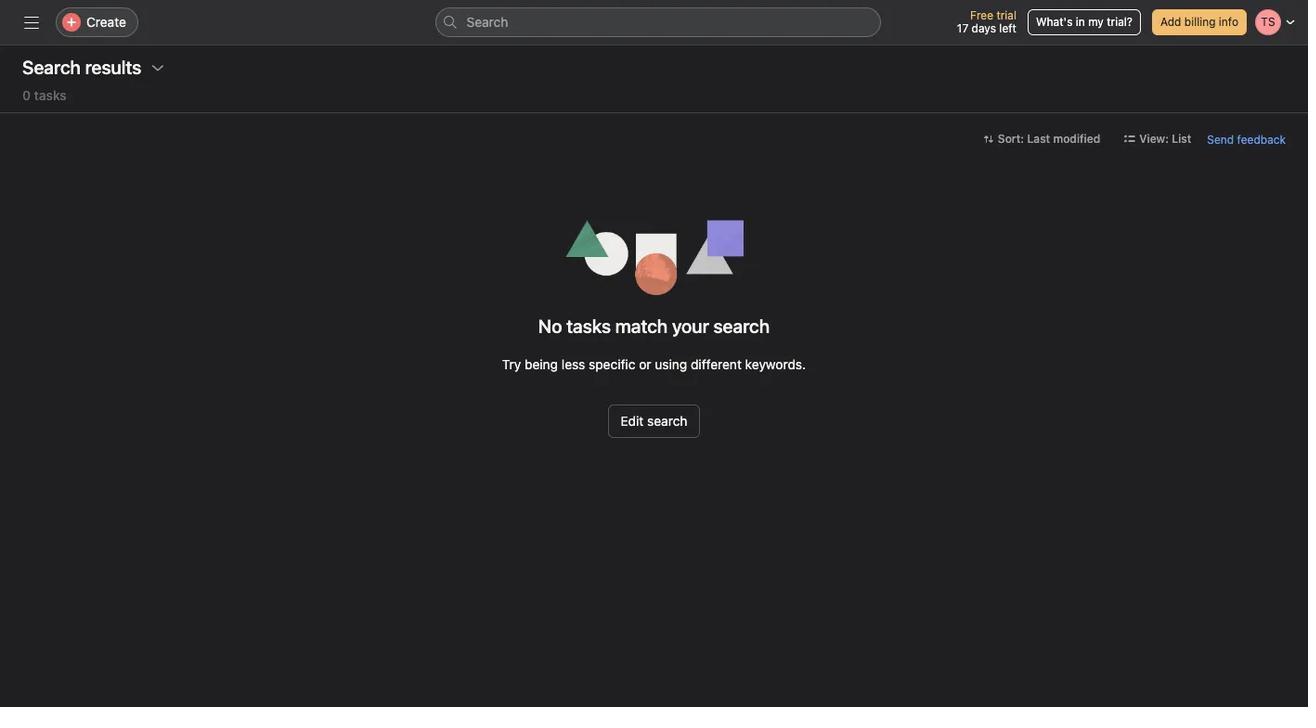 Task type: locate. For each thing, give the bounding box(es) containing it.
info
[[1219, 15, 1239, 29]]

1 vertical spatial tasks
[[567, 316, 611, 337]]

in
[[1076, 15, 1085, 29]]

expand sidebar image
[[24, 15, 39, 30]]

1 horizontal spatial tasks
[[567, 316, 611, 337]]

tasks inside button
[[34, 87, 67, 103]]

tasks for 0
[[34, 87, 67, 103]]

0 horizontal spatial tasks
[[34, 87, 67, 103]]

view: list button
[[1116, 126, 1200, 152]]

using
[[655, 357, 687, 372]]

specific
[[589, 357, 636, 372]]

try being less specific or using different keywords.
[[502, 357, 806, 372]]

actions image
[[151, 60, 166, 75]]

create
[[86, 14, 126, 30]]

free trial 17 days left
[[957, 8, 1017, 35]]

match
[[615, 316, 668, 337]]

no
[[538, 316, 562, 337]]

view:
[[1140, 132, 1169, 146]]

tasks
[[34, 87, 67, 103], [567, 316, 611, 337]]

add billing info button
[[1152, 9, 1247, 35]]

sort: last modified button
[[975, 126, 1109, 152]]

search
[[647, 413, 688, 429]]

0 tasks
[[22, 87, 67, 103]]

add billing info
[[1161, 15, 1239, 29]]

try
[[502, 357, 521, 372]]

modified
[[1053, 132, 1101, 146]]

or
[[639, 357, 651, 372]]

left
[[999, 21, 1017, 35]]

tasks right no
[[567, 316, 611, 337]]

billing
[[1185, 15, 1216, 29]]

send feedback link
[[1208, 130, 1286, 148]]

sort:
[[998, 132, 1024, 146]]

what's in my trial?
[[1036, 15, 1133, 29]]

edit search button
[[609, 405, 700, 438]]

search button
[[435, 7, 881, 37]]

0 vertical spatial tasks
[[34, 87, 67, 103]]

trial?
[[1107, 15, 1133, 29]]

list
[[1172, 132, 1192, 146]]

being
[[525, 357, 558, 372]]

send
[[1208, 132, 1234, 146]]

what's
[[1036, 15, 1073, 29]]

different
[[691, 357, 742, 372]]

what's in my trial? button
[[1028, 9, 1141, 35]]

0
[[22, 87, 31, 103]]

tasks right '0'
[[34, 87, 67, 103]]



Task type: vqa. For each thing, say whether or not it's contained in the screenshot.
5th Mark complete icon from the bottom of the page
no



Task type: describe. For each thing, give the bounding box(es) containing it.
free
[[970, 8, 994, 22]]

keywords.
[[745, 357, 806, 372]]

search results
[[22, 57, 141, 78]]

your search
[[672, 316, 770, 337]]

tasks for no
[[567, 316, 611, 337]]

add
[[1161, 15, 1182, 29]]

search list box
[[435, 7, 881, 37]]

create button
[[56, 7, 138, 37]]

edit search
[[621, 413, 688, 429]]

trial
[[997, 8, 1017, 22]]

edit
[[621, 413, 644, 429]]

my
[[1088, 15, 1104, 29]]

no tasks match your search
[[538, 316, 770, 337]]

days
[[972, 21, 996, 35]]

0 tasks button
[[22, 87, 67, 112]]

send feedback
[[1208, 132, 1286, 146]]

sort: last modified
[[998, 132, 1101, 146]]

last
[[1027, 132, 1050, 146]]

search
[[467, 14, 508, 30]]

view: list
[[1140, 132, 1192, 146]]

less
[[562, 357, 585, 372]]

17
[[957, 21, 969, 35]]

feedback
[[1237, 132, 1286, 146]]



